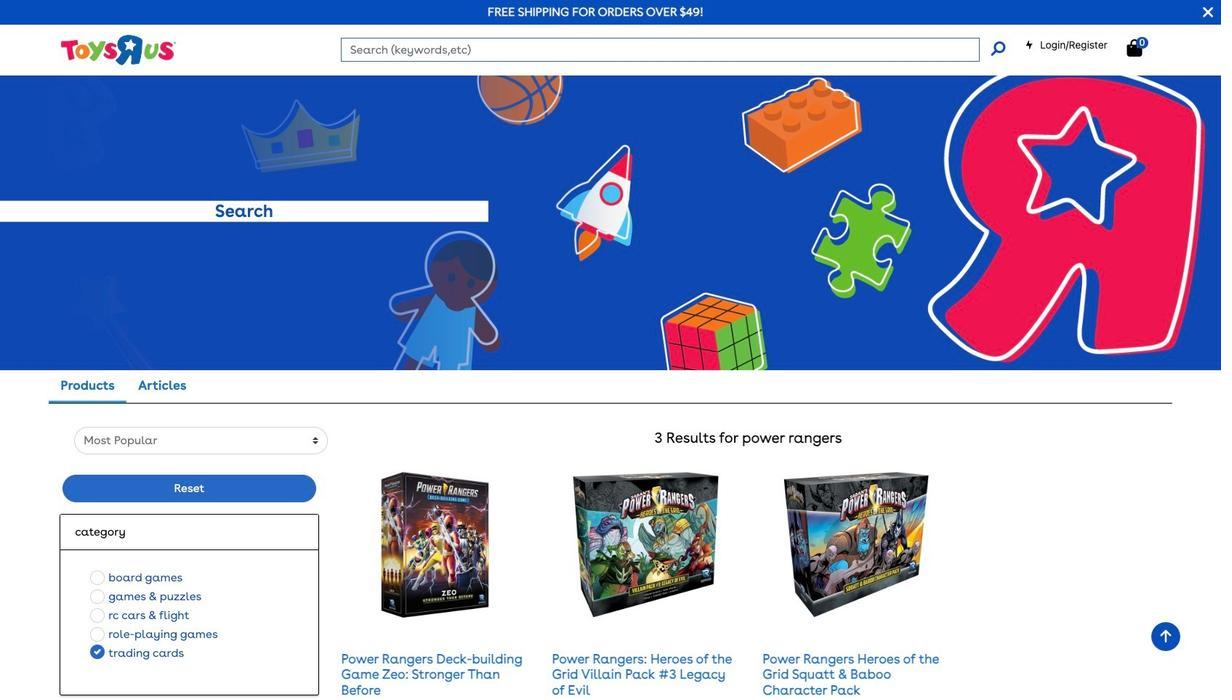 Task type: locate. For each thing, give the bounding box(es) containing it.
main content
[[0, 53, 1221, 700]]

power rangers heroes of the grid squatt & baboo character pack image
[[783, 473, 929, 618]]

shopping bag image
[[1127, 39, 1142, 57]]

toys r us image
[[60, 34, 176, 67]]

None search field
[[341, 38, 1005, 62]]

tab list
[[49, 371, 198, 404]]

menu bar
[[50, 2, 1221, 53]]



Task type: vqa. For each thing, say whether or not it's contained in the screenshot.
This icon serves as a link to download the eSSENTIAL Accessibility assistive technology app for individuals with physical disabilities. It is featured as part of our commitment to diversity and inclusion.
yes



Task type: describe. For each thing, give the bounding box(es) containing it.
this icon serves as a link to download the essential accessibility assistive technology app for individuals with physical disabilities. it is featured as part of our commitment to diversity and inclusion. image
[[540, 20, 583, 36]]

category element
[[75, 524, 304, 542]]

close button image
[[1203, 4, 1213, 20]]

power rangers deck-building game zeo: stronger than before image
[[362, 473, 508, 618]]

power rangers: heroes of the grid villain pack #3 legacy of evil image
[[573, 473, 718, 618]]

Enter Keyword or Item No. search field
[[341, 38, 980, 62]]



